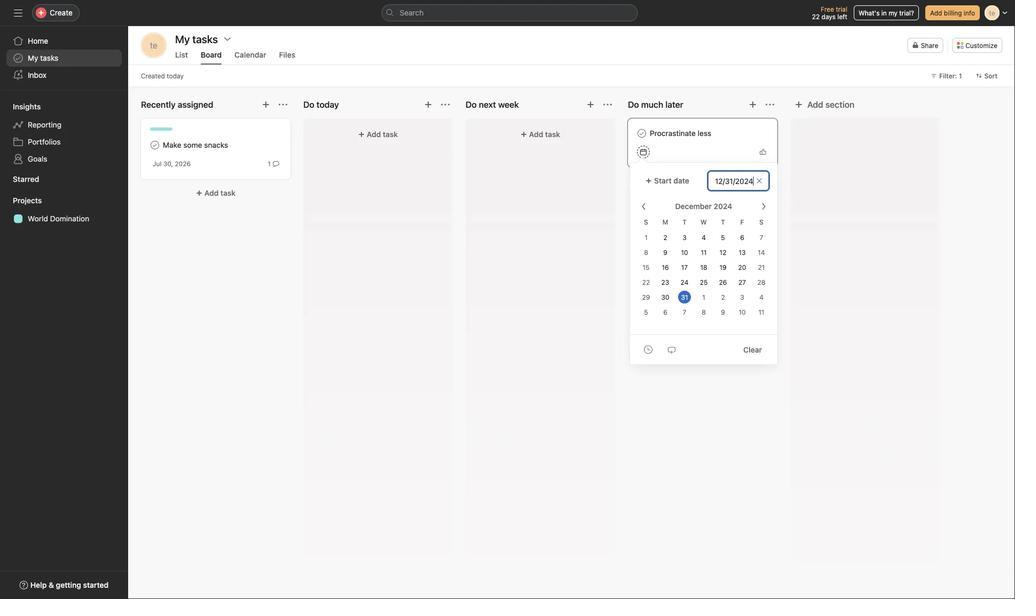 Task type: vqa. For each thing, say whether or not it's contained in the screenshot.


Task type: locate. For each thing, give the bounding box(es) containing it.
23
[[662, 279, 670, 287]]

t down 2024
[[721, 218, 725, 226]]

add
[[930, 9, 943, 17], [808, 100, 824, 110], [367, 130, 381, 139], [529, 130, 543, 139], [692, 177, 706, 186], [205, 189, 219, 198]]

2 add task image from the left
[[749, 100, 757, 109]]

6 up 13
[[740, 234, 745, 242]]

1 horizontal spatial 11
[[759, 309, 765, 316]]

1 horizontal spatial t
[[721, 218, 725, 226]]

december
[[675, 202, 712, 211]]

3
[[683, 234, 687, 242], [740, 294, 745, 302]]

recently assigned
[[141, 100, 213, 110]]

help & getting started button
[[13, 576, 116, 596]]

next week
[[479, 100, 519, 110]]

previous month image
[[640, 202, 648, 211]]

0 horizontal spatial add task image
[[587, 100, 595, 109]]

trial
[[836, 5, 848, 13]]

8
[[644, 249, 648, 257], [702, 309, 706, 316]]

16
[[662, 264, 669, 272]]

t down december
[[683, 218, 687, 226]]

goals link
[[6, 151, 122, 168]]

1 add task image from the left
[[587, 100, 595, 109]]

1 horizontal spatial 3
[[740, 294, 745, 302]]

2 t from the left
[[721, 218, 725, 226]]

0 vertical spatial 3
[[683, 234, 687, 242]]

global element
[[0, 26, 128, 90]]

1 do from the left
[[466, 100, 477, 110]]

1 horizontal spatial 9
[[721, 309, 725, 316]]

10
[[681, 249, 688, 257], [739, 309, 746, 316]]

9 up 16
[[664, 249, 668, 257]]

1 horizontal spatial do
[[628, 100, 639, 110]]

0 horizontal spatial 9
[[664, 249, 668, 257]]

8 up "15"
[[644, 249, 648, 257]]

17
[[681, 264, 688, 272]]

1 horizontal spatial 4
[[760, 294, 764, 302]]

more section actions image left "do today"
[[279, 100, 287, 109]]

2 add task image from the left
[[424, 100, 433, 109]]

sort button
[[971, 68, 1003, 83]]

search
[[400, 8, 424, 17]]

projects button
[[0, 196, 42, 206]]

0 horizontal spatial 7
[[683, 309, 687, 316]]

Completed checkbox
[[636, 127, 648, 140]]

show options image
[[223, 35, 232, 43]]

1 horizontal spatial add task image
[[749, 100, 757, 109]]

insights element
[[0, 97, 128, 170]]

customize button
[[953, 38, 1003, 53]]

3 down 27
[[740, 294, 745, 302]]

0 vertical spatial 7
[[760, 234, 764, 242]]

t
[[683, 218, 687, 226], [721, 218, 725, 226]]

5 up 12
[[721, 234, 725, 242]]

add task
[[367, 130, 398, 139], [529, 130, 560, 139], [692, 177, 723, 186], [205, 189, 236, 198]]

clear
[[744, 346, 762, 354]]

0 vertical spatial 2
[[664, 234, 668, 242]]

1
[[959, 72, 962, 80], [268, 160, 271, 168], [645, 234, 648, 242], [703, 294, 706, 302]]

2 s from the left
[[760, 218, 764, 226]]

home link
[[6, 33, 122, 50]]

clear due date image
[[756, 178, 763, 184]]

do for do much later
[[628, 100, 639, 110]]

18
[[700, 264, 708, 272]]

share button
[[908, 38, 943, 53]]

more section actions image up 0 likes. click to like this task image
[[766, 100, 775, 109]]

1 vertical spatial 6
[[664, 309, 668, 316]]

add billing info
[[930, 9, 975, 17]]

7 down 31 on the right of page
[[683, 309, 687, 316]]

goals
[[28, 155, 47, 163]]

11 down the 28 at the right
[[759, 309, 765, 316]]

more section actions image for recently assigned
[[279, 100, 287, 109]]

in
[[882, 9, 887, 17]]

more section actions image left do much later
[[604, 100, 612, 109]]

do for do next week
[[466, 100, 477, 110]]

28
[[758, 279, 766, 287]]

more section actions image for much later
[[766, 100, 775, 109]]

more section actions image
[[604, 100, 612, 109], [766, 100, 775, 109]]

2 down m at the top right of page
[[664, 234, 668, 242]]

0 horizontal spatial 22
[[642, 279, 650, 287]]

1 more section actions image from the left
[[279, 100, 287, 109]]

3 up 17
[[683, 234, 687, 242]]

0 horizontal spatial do
[[466, 100, 477, 110]]

4 down the 28 at the right
[[760, 294, 764, 302]]

filter:
[[940, 72, 957, 80]]

what's in my trial?
[[859, 9, 914, 17]]

2 do from the left
[[628, 100, 639, 110]]

30,
[[163, 160, 173, 168]]

27
[[739, 279, 746, 287]]

1 vertical spatial 8
[[702, 309, 706, 316]]

reporting link
[[6, 116, 122, 134]]

1 horizontal spatial s
[[760, 218, 764, 226]]

0 horizontal spatial 8
[[644, 249, 648, 257]]

insights button
[[0, 101, 41, 112]]

5 down "29"
[[644, 309, 648, 316]]

1 horizontal spatial add task image
[[424, 100, 433, 109]]

9 down 26
[[721, 309, 725, 316]]

0 likes. click to like this task image
[[760, 149, 767, 155]]

add section button
[[791, 95, 859, 114]]

started
[[83, 581, 109, 590]]

december 2024
[[675, 202, 733, 211]]

free
[[821, 5, 834, 13]]

billing
[[944, 9, 962, 17]]

10 up 17
[[681, 249, 688, 257]]

0 horizontal spatial add task image
[[262, 100, 270, 109]]

s
[[644, 218, 648, 226], [760, 218, 764, 226]]

0 horizontal spatial t
[[683, 218, 687, 226]]

1 more section actions image from the left
[[604, 100, 612, 109]]

s down the previous month icon in the right of the page
[[644, 218, 648, 226]]

jul 30, 2026 button
[[153, 160, 191, 168]]

0 horizontal spatial more section actions image
[[279, 100, 287, 109]]

1 horizontal spatial 22
[[812, 13, 820, 20]]

0 vertical spatial 11
[[701, 249, 707, 257]]

add task image
[[262, 100, 270, 109], [424, 100, 433, 109]]

do left next week
[[466, 100, 477, 110]]

12
[[720, 249, 727, 257]]

hide sidebar image
[[14, 9, 22, 17]]

1 vertical spatial 5
[[644, 309, 648, 316]]

29
[[642, 294, 650, 302]]

6 down 30
[[664, 309, 668, 316]]

7 up 14
[[760, 234, 764, 242]]

0 vertical spatial 4
[[702, 234, 706, 242]]

portfolios link
[[6, 134, 122, 151]]

1 vertical spatial 9
[[721, 309, 725, 316]]

0 vertical spatial 5
[[721, 234, 725, 242]]

0 horizontal spatial more section actions image
[[604, 100, 612, 109]]

files link
[[279, 50, 295, 65]]

10 down 27
[[739, 309, 746, 316]]

0 horizontal spatial 5
[[644, 309, 648, 316]]

list
[[175, 50, 188, 59]]

11 up 18
[[701, 249, 707, 257]]

1 s from the left
[[644, 218, 648, 226]]

filter: 1 button
[[926, 68, 967, 83]]

procrastinate
[[650, 129, 696, 138]]

0 horizontal spatial 2
[[664, 234, 668, 242]]

add section
[[808, 100, 855, 110]]

22
[[812, 13, 820, 20], [642, 279, 650, 287]]

30
[[662, 294, 670, 302]]

1 horizontal spatial 10
[[739, 309, 746, 316]]

8 down 25 on the right top of the page
[[702, 309, 706, 316]]

Completed checkbox
[[148, 139, 161, 152]]

0 vertical spatial 9
[[664, 249, 668, 257]]

2 down 26
[[721, 294, 725, 302]]

snacks
[[204, 141, 228, 150]]

2 more section actions image from the left
[[766, 100, 775, 109]]

1 horizontal spatial more section actions image
[[441, 100, 450, 109]]

more section actions image left the do next week
[[441, 100, 450, 109]]

world domination link
[[6, 210, 122, 228]]

do left 'much later'
[[628, 100, 639, 110]]

1 horizontal spatial more section actions image
[[766, 100, 775, 109]]

1 add task image from the left
[[262, 100, 270, 109]]

projects
[[13, 196, 42, 205]]

1 vertical spatial 10
[[739, 309, 746, 316]]

0 horizontal spatial s
[[644, 218, 648, 226]]

0 vertical spatial 22
[[812, 13, 820, 20]]

left
[[838, 13, 848, 20]]

more section actions image for next week
[[604, 100, 612, 109]]

jul
[[153, 160, 162, 168]]

add task image
[[587, 100, 595, 109], [749, 100, 757, 109]]

more section actions image
[[279, 100, 287, 109], [441, 100, 450, 109]]

0 vertical spatial 6
[[740, 234, 745, 242]]

0 vertical spatial 10
[[681, 249, 688, 257]]

my
[[28, 54, 38, 62]]

0 horizontal spatial 4
[[702, 234, 706, 242]]

21
[[758, 264, 765, 272]]

starred
[[13, 175, 39, 184]]

22 left days
[[812, 13, 820, 20]]

search button
[[382, 4, 638, 21]]

22 down "15"
[[642, 279, 650, 287]]

1 vertical spatial 11
[[759, 309, 765, 316]]

1 horizontal spatial 2
[[721, 294, 725, 302]]

1 button
[[266, 159, 282, 169]]

my tasks link
[[6, 50, 122, 67]]

s down next month image
[[760, 218, 764, 226]]

7
[[760, 234, 764, 242], [683, 309, 687, 316]]

1 vertical spatial 4
[[760, 294, 764, 302]]

4 down 'w'
[[702, 234, 706, 242]]

2 more section actions image from the left
[[441, 100, 450, 109]]



Task type: describe. For each thing, give the bounding box(es) containing it.
some
[[183, 141, 202, 150]]

15
[[643, 264, 650, 272]]

1 inside 'dropdown button'
[[959, 72, 962, 80]]

jul 30, 2026
[[153, 160, 191, 168]]

Due date text field
[[708, 171, 769, 191]]

calendar link
[[235, 50, 266, 65]]

world
[[28, 214, 48, 223]]

add task image for do much later
[[749, 100, 757, 109]]

add task image for recently assigned
[[262, 100, 270, 109]]

info
[[964, 9, 975, 17]]

set to repeat image
[[668, 346, 676, 354]]

less
[[698, 129, 712, 138]]

24
[[681, 279, 689, 287]]

1 horizontal spatial 7
[[760, 234, 764, 242]]

search list box
[[382, 4, 638, 21]]

december 2024 button
[[669, 197, 750, 216]]

&
[[49, 581, 54, 590]]

next month image
[[760, 202, 768, 211]]

1 vertical spatial 7
[[683, 309, 687, 316]]

inbox
[[28, 71, 46, 80]]

do next week
[[466, 100, 519, 110]]

what's in my trial? button
[[854, 5, 919, 20]]

add time image
[[644, 346, 653, 354]]

te
[[150, 40, 158, 50]]

1 horizontal spatial 5
[[721, 234, 725, 242]]

what's
[[859, 9, 880, 17]]

completed image
[[636, 127, 648, 140]]

help
[[30, 581, 47, 590]]

25
[[700, 279, 708, 287]]

add billing info button
[[926, 5, 980, 20]]

1 vertical spatial 22
[[642, 279, 650, 287]]

my
[[889, 9, 898, 17]]

completed image
[[148, 139, 161, 152]]

start date
[[654, 177, 690, 185]]

make some snacks
[[163, 141, 228, 150]]

1 vertical spatial 2
[[721, 294, 725, 302]]

create
[[50, 8, 73, 17]]

more section actions image for do today
[[441, 100, 450, 109]]

1 inside button
[[268, 160, 271, 168]]

projects element
[[0, 191, 128, 230]]

0 vertical spatial 8
[[644, 249, 648, 257]]

13
[[739, 249, 746, 257]]

world domination
[[28, 214, 89, 223]]

m
[[663, 218, 668, 226]]

0 horizontal spatial 6
[[664, 309, 668, 316]]

domination
[[50, 214, 89, 223]]

getting
[[56, 581, 81, 590]]

do much later
[[628, 100, 684, 110]]

19
[[720, 264, 727, 272]]

1 horizontal spatial 6
[[740, 234, 745, 242]]

sort
[[985, 72, 998, 80]]

2024
[[714, 202, 733, 211]]

20
[[739, 264, 746, 272]]

board link
[[201, 50, 222, 65]]

inbox link
[[6, 67, 122, 84]]

customize
[[966, 42, 998, 49]]

starred button
[[0, 174, 39, 185]]

14
[[758, 249, 765, 257]]

1 vertical spatial 3
[[740, 294, 745, 302]]

create button
[[32, 4, 80, 21]]

help & getting started
[[30, 581, 109, 590]]

start
[[654, 177, 672, 185]]

start date button
[[639, 171, 700, 191]]

w
[[701, 218, 707, 226]]

clear button
[[737, 341, 769, 360]]

calendar
[[235, 50, 266, 59]]

add task image for do today
[[424, 100, 433, 109]]

0 horizontal spatial 3
[[683, 234, 687, 242]]

make
[[163, 141, 181, 150]]

today
[[167, 72, 184, 80]]

26
[[719, 279, 727, 287]]

1 horizontal spatial 8
[[702, 309, 706, 316]]

trial?
[[900, 9, 914, 17]]

portfolios
[[28, 138, 61, 146]]

22 inside free trial 22 days left
[[812, 13, 820, 20]]

0 horizontal spatial 11
[[701, 249, 707, 257]]

home
[[28, 37, 48, 45]]

date
[[674, 177, 690, 185]]

my tasks
[[28, 54, 58, 62]]

do today
[[303, 100, 339, 110]]

list link
[[175, 50, 188, 65]]

f
[[741, 218, 744, 226]]

days
[[822, 13, 836, 20]]

created today
[[141, 72, 184, 80]]

insights
[[13, 102, 41, 111]]

free trial 22 days left
[[812, 5, 848, 20]]

created
[[141, 72, 165, 80]]

my tasks
[[175, 33, 218, 45]]

31
[[681, 294, 688, 302]]

reporting
[[28, 120, 61, 129]]

add task image for do next week
[[587, 100, 595, 109]]

procrastinate less
[[650, 129, 712, 138]]

0 horizontal spatial 10
[[681, 249, 688, 257]]

te button
[[141, 33, 167, 58]]

1 t from the left
[[683, 218, 687, 226]]

filter: 1
[[940, 72, 962, 80]]



